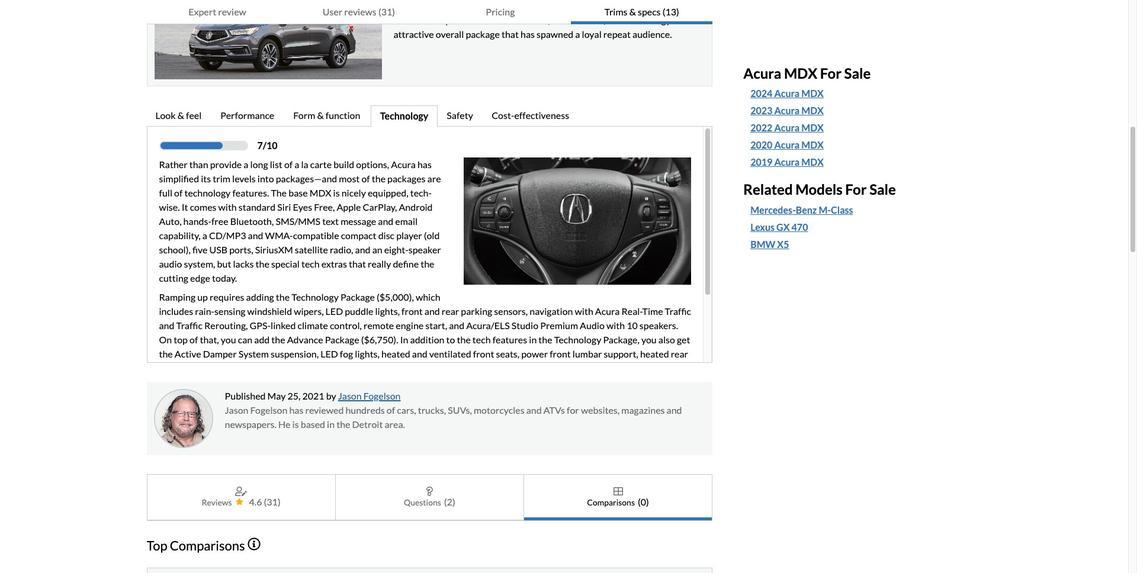 Task type: describe. For each thing, give the bounding box(es) containing it.
bmw x5 link
[[751, 238, 789, 252]]

tech inside "ramping up requires adding the technology package ($5,000), which includes rain-sensing windshield wipers, led puddle lights, front and rear parking sensors, navigation with acura real-time traffic and traffic rerouting, gps-linked climate control, remote engine start, and acura/els studio premium audio with 10 speakers. on top of that, you can add the advance package ($6,750). in addition to the tech features in the technology package, you also get the active damper system suspension, led fog lights, heated and ventilated front seats, power front lumbar support, heated rear outboard seats, a surround-view camera system, head-up warning, and two third-row usb charge ports."
[[473, 334, 491, 345]]

2 vertical spatial technology
[[554, 334, 601, 345]]

wma-
[[265, 230, 293, 241]]

advance
[[287, 334, 323, 345]]

2 horizontal spatial front
[[550, 348, 571, 360]]

five
[[192, 244, 208, 255]]

lexus
[[751, 222, 775, 233]]

cost-effectiveness tab
[[483, 105, 580, 127]]

for for models
[[845, 181, 867, 198]]

1 you from the left
[[221, 334, 236, 345]]

newspapers.
[[225, 419, 277, 430]]

specs
[[638, 6, 661, 17]]

levels
[[232, 173, 256, 184]]

la
[[301, 159, 308, 170]]

in inside "ramping up requires adding the technology package ($5,000), which includes rain-sensing windshield wipers, led puddle lights, front and rear parking sensors, navigation with acura real-time traffic and traffic rerouting, gps-linked climate control, remote engine start, and acura/els studio premium audio with 10 speakers. on top of that, you can add the advance package ($6,750). in addition to the tech features in the technology package, you also get the active damper system suspension, led fog lights, heated and ventilated front seats, power front lumbar support, heated rear outboard seats, a surround-view camera system, head-up warning, and two third-row usb charge ports."
[[529, 334, 537, 345]]

suvs,
[[448, 405, 472, 416]]

tab list containing look & feel
[[147, 105, 713, 127]]

ramping
[[159, 291, 195, 303]]

1 vertical spatial package
[[325, 334, 359, 345]]

top
[[174, 334, 188, 345]]

reviews
[[202, 497, 232, 507]]

camera
[[294, 362, 325, 374]]

tab list containing 4.6
[[147, 474, 713, 521]]

hands-
[[183, 216, 211, 227]]

audio
[[159, 258, 182, 269]]

pricing tab
[[430, 0, 571, 24]]

acura/els
[[466, 320, 510, 331]]

features
[[493, 334, 527, 345]]

the inside published may 25, 2021 by jason fogelson jason fogelson has reviewed hundreds of cars, trucks, suvs, motorcycles and atvs for websites, magazines and newspapers. he is based in the detroit area.
[[337, 419, 350, 430]]

related
[[743, 181, 793, 198]]

email
[[395, 216, 418, 227]]

up
[[385, 362, 397, 374]]

full
[[159, 187, 172, 198]]

1 vertical spatial technology
[[291, 291, 339, 303]]

1 horizontal spatial rear
[[671, 348, 688, 360]]

0 horizontal spatial fogelson
[[250, 405, 287, 416]]

mercedes-benz m-class lexus gx 470 bmw x5
[[751, 204, 853, 250]]

gps-
[[250, 320, 271, 331]]

1 horizontal spatial fogelson
[[363, 390, 401, 402]]

define
[[393, 258, 419, 269]]

benz
[[796, 204, 817, 216]]

a left la
[[295, 159, 299, 170]]

of down options,
[[362, 173, 370, 184]]

system
[[239, 348, 269, 360]]

the
[[271, 187, 287, 198]]

related models for sale
[[743, 181, 896, 198]]

1 horizontal spatial front
[[473, 348, 494, 360]]

the up power
[[539, 334, 552, 345]]

acura right '2019'
[[774, 157, 800, 168]]

auto,
[[159, 216, 182, 227]]

school),
[[159, 244, 191, 255]]

has inside published may 25, 2021 by jason fogelson jason fogelson has reviewed hundreds of cars, trucks, suvs, motorcycles and atvs for websites, magazines and newspapers. he is based in the detroit area.
[[289, 405, 303, 416]]

expert
[[188, 6, 216, 17]]

user edit image
[[235, 487, 247, 496]]

into
[[258, 173, 274, 184]]

1 horizontal spatial seats,
[[496, 348, 520, 360]]

includes
[[159, 306, 193, 317]]

jason fogelson automotive journalist image
[[154, 389, 213, 448]]

text
[[322, 216, 339, 227]]

1 heated from the left
[[381, 348, 410, 360]]

4.6 (31)
[[249, 496, 281, 508]]

1 vertical spatial comparisons
[[170, 538, 245, 554]]

trucks,
[[418, 405, 446, 416]]

free,
[[314, 201, 335, 213]]

capability,
[[159, 230, 201, 241]]

470
[[792, 222, 808, 233]]

and up to
[[449, 320, 464, 331]]

(31) inside tab
[[378, 6, 395, 17]]

a left long
[[244, 159, 248, 170]]

nicely
[[342, 187, 366, 198]]

x5
[[777, 239, 789, 250]]

technology inside tab
[[380, 110, 428, 121]]

user reviews (31)
[[323, 6, 395, 17]]

0 horizontal spatial (31)
[[264, 496, 281, 508]]

(0)
[[638, 496, 649, 508]]

for for mdx
[[820, 64, 842, 81]]

technology tab
[[371, 105, 438, 127]]

trims & specs (13) tab
[[571, 0, 713, 24]]

package,
[[603, 334, 640, 345]]

2024 acura mdx 2023 acura mdx 2022 acura mdx 2020 acura mdx 2019 acura mdx
[[751, 88, 824, 168]]

mercedes-benz m-class link
[[751, 203, 853, 217]]

and left an on the left
[[355, 244, 370, 255]]

reviewed
[[305, 405, 344, 416]]

form & function
[[293, 110, 360, 121]]

its
[[201, 173, 211, 184]]

10 inside "ramping up requires adding the technology package ($5,000), which includes rain-sensing windshield wipers, led puddle lights, front and rear parking sensors, navigation with acura real-time traffic and traffic rerouting, gps-linked climate control, remote engine start, and acura/els studio premium audio with 10 speakers. on top of that, you can add the advance package ($6,750). in addition to the tech features in the technology package, you also get the active damper system suspension, led fog lights, heated and ventilated front seats, power front lumbar support, heated rear outboard seats, a surround-view camera system, head-up warning, and two third-row usb charge ports."
[[627, 320, 638, 331]]

and left atvs
[[526, 405, 542, 416]]

time
[[642, 306, 663, 317]]

support,
[[604, 348, 638, 360]]

of inside "ramping up requires adding the technology package ($5,000), which includes rain-sensing windshield wipers, led puddle lights, front and rear parking sensors, navigation with acura real-time traffic and traffic rerouting, gps-linked climate control, remote engine start, and acura/els studio premium audio with 10 speakers. on top of that, you can add the advance package ($6,750). in addition to the tech features in the technology package, you also get the active damper system suspension, led fog lights, heated and ventilated front seats, power front lumbar support, heated rear outboard seats, a surround-view camera system, head-up warning, and two third-row usb charge ports."
[[190, 334, 198, 345]]

acura right 2023
[[774, 105, 800, 116]]

expert review
[[188, 6, 246, 17]]

questions count element
[[444, 495, 455, 509]]

performance tab
[[212, 105, 284, 127]]

0 vertical spatial jason
[[338, 390, 362, 402]]

wipers,
[[294, 306, 324, 317]]

the down siriusxm
[[256, 258, 269, 269]]

radio,
[[330, 244, 353, 255]]

2019
[[751, 157, 773, 168]]

outboard
[[159, 362, 198, 374]]

0 horizontal spatial front
[[402, 306, 423, 317]]

review
[[218, 6, 246, 17]]

view
[[273, 362, 292, 374]]

(old
[[424, 230, 440, 241]]

for
[[567, 405, 579, 416]]

he
[[278, 419, 291, 430]]

mercedes-
[[751, 204, 796, 216]]

technology
[[184, 187, 231, 198]]

th large image
[[613, 487, 623, 496]]

performance
[[220, 110, 274, 121]]

reviews count element
[[264, 495, 281, 509]]

in inside published may 25, 2021 by jason fogelson jason fogelson has reviewed hundreds of cars, trucks, suvs, motorcycles and atvs for websites, magazines and newspapers. he is based in the detroit area.
[[327, 419, 335, 430]]

the down speaker
[[421, 258, 434, 269]]

player
[[396, 230, 422, 241]]

questions (2)
[[404, 496, 455, 508]]

that
[[349, 258, 366, 269]]

audio
[[580, 320, 605, 331]]

cd/mp3
[[209, 230, 246, 241]]

(13)
[[663, 6, 679, 17]]

acura right 2024 at the top right
[[774, 88, 800, 99]]

standard
[[239, 201, 276, 213]]

an
[[372, 244, 382, 255]]

message
[[341, 216, 376, 227]]

base
[[289, 187, 308, 198]]

models
[[796, 181, 843, 198]]

charge
[[535, 362, 564, 374]]

and up warning, on the left of page
[[412, 348, 427, 360]]

third-
[[474, 362, 497, 374]]

by
[[326, 390, 336, 402]]



Task type: vqa. For each thing, say whether or not it's contained in the screenshot.
'free'
yes



Task type: locate. For each thing, give the bounding box(es) containing it.
0 horizontal spatial comparisons
[[170, 538, 245, 554]]

(31)
[[378, 6, 395, 17], [264, 496, 281, 508]]

2 horizontal spatial &
[[629, 6, 636, 17]]

package down "control,"
[[325, 334, 359, 345]]

fogelson up the hundreds
[[363, 390, 401, 402]]

0 vertical spatial led
[[326, 306, 343, 317]]

0 horizontal spatial heated
[[381, 348, 410, 360]]

system, down five
[[184, 258, 215, 269]]

acura up audio
[[595, 306, 620, 317]]

($6,750).
[[361, 334, 398, 345]]

rear up start,
[[442, 306, 459, 317]]

usb
[[209, 244, 227, 255], [515, 362, 534, 374]]

1 horizontal spatial jason
[[338, 390, 362, 402]]

rather than provide a long list of a la carte build options, acura has simplified its trim levels into packages—and most of the packages are full of technology features. the base mdx is nicely equipped, tech- wise. it comes with standard siri eyes free, apple carplay, android auto, hands-free bluetooth, sms/mms text message and email capability, a cd/mp3 and wma-compatible compact disc player (old school), five usb ports, siriusxm satellite radio, and an eight-speaker audio system, but lacks the special tech extras that really define the cutting edge today.
[[159, 159, 441, 284]]

info circle image
[[247, 538, 260, 551]]

& for trims
[[629, 6, 636, 17]]

eight-
[[384, 244, 409, 255]]

up
[[197, 291, 208, 303]]

build
[[334, 159, 354, 170]]

25,
[[287, 390, 300, 402]]

1 horizontal spatial 10
[[627, 320, 638, 331]]

rear down get
[[671, 348, 688, 360]]

0 vertical spatial for
[[820, 64, 842, 81]]

add
[[254, 334, 270, 345]]

speaker
[[409, 244, 441, 255]]

effectiveness
[[514, 110, 569, 121]]

acura inside rather than provide a long list of a la carte build options, acura has simplified its trim levels into packages—and most of the packages are full of technology features. the base mdx is nicely equipped, tech- wise. it comes with standard siri eyes free, apple carplay, android auto, hands-free bluetooth, sms/mms text message and email capability, a cd/mp3 and wma-compatible compact disc player (old school), five usb ports, siriusxm satellite radio, and an eight-speaker audio system, but lacks the special tech extras that really define the cutting edge today.
[[391, 159, 416, 170]]

sale for acura mdx for sale
[[844, 64, 871, 81]]

technology left safety in the left top of the page
[[380, 110, 428, 121]]

compatible
[[293, 230, 339, 241]]

has inside rather than provide a long list of a la carte build options, acura has simplified its trim levels into packages—and most of the packages are full of technology features. the base mdx is nicely equipped, tech- wise. it comes with standard siri eyes free, apple carplay, android auto, hands-free bluetooth, sms/mms text message and email capability, a cd/mp3 and wma-compatible compact disc player (old school), five usb ports, siriusxm satellite radio, and an eight-speaker audio system, but lacks the special tech extras that really define the cutting edge today.
[[417, 159, 432, 170]]

in
[[400, 334, 408, 345]]

0 horizontal spatial &
[[177, 110, 184, 121]]

warning,
[[399, 362, 437, 374]]

tab panel containing 7
[[147, 126, 713, 375]]

& right form
[[317, 110, 324, 121]]

0 horizontal spatial is
[[292, 419, 299, 430]]

usb up the but
[[209, 244, 227, 255]]

comparisons down th large icon at right
[[587, 497, 635, 507]]

1 vertical spatial jason
[[225, 405, 248, 416]]

traffic
[[665, 306, 691, 317], [176, 320, 203, 331]]

comparisons inside comparisons (0)
[[587, 497, 635, 507]]

of right top
[[190, 334, 198, 345]]

you down speakers.
[[641, 334, 657, 345]]

is left 'nicely'
[[333, 187, 340, 198]]

1 vertical spatial tech
[[473, 334, 491, 345]]

fogelson down the "may"
[[250, 405, 287, 416]]

acura mdx for sale
[[743, 64, 871, 81]]

trims
[[605, 6, 628, 17]]

0 vertical spatial package
[[341, 291, 375, 303]]

0 horizontal spatial traffic
[[176, 320, 203, 331]]

front up third-
[[473, 348, 494, 360]]

0 vertical spatial usb
[[209, 244, 227, 255]]

carte
[[310, 159, 332, 170]]

1 vertical spatial (31)
[[264, 496, 281, 508]]

sms/mms
[[276, 216, 320, 227]]

of inside published may 25, 2021 by jason fogelson jason fogelson has reviewed hundreds of cars, trucks, suvs, motorcycles and atvs for websites, magazines and newspapers. he is based in the detroit area.
[[387, 405, 395, 416]]

1 vertical spatial is
[[292, 419, 299, 430]]

1 horizontal spatial &
[[317, 110, 324, 121]]

0 horizontal spatial with
[[218, 201, 237, 213]]

usb inside rather than provide a long list of a la carte build options, acura has simplified its trim levels into packages—and most of the packages are full of technology features. the base mdx is nicely equipped, tech- wise. it comes with standard siri eyes free, apple carplay, android auto, hands-free bluetooth, sms/mms text message and email capability, a cd/mp3 and wma-compatible compact disc player (old school), five usb ports, siriusxm satellite radio, and an eight-speaker audio system, but lacks the special tech extras that really define the cutting edge today.
[[209, 244, 227, 255]]

comparisons (0)
[[587, 496, 649, 508]]

heated up up
[[381, 348, 410, 360]]

traffic up speakers.
[[665, 306, 691, 317]]

0 horizontal spatial for
[[820, 64, 842, 81]]

& inside 'tab'
[[317, 110, 324, 121]]

0 vertical spatial is
[[333, 187, 340, 198]]

the right to
[[457, 334, 471, 345]]

1 vertical spatial with
[[575, 306, 593, 317]]

heated
[[381, 348, 410, 360], [640, 348, 669, 360]]

acura inside "ramping up requires adding the technology package ($5,000), which includes rain-sensing windshield wipers, led puddle lights, front and rear parking sensors, navigation with acura real-time traffic and traffic rerouting, gps-linked climate control, remote engine start, and acura/els studio premium audio with 10 speakers. on top of that, you can add the advance package ($6,750). in addition to the tech features in the technology package, you also get the active damper system suspension, led fog lights, heated and ventilated front seats, power front lumbar support, heated rear outboard seats, a surround-view camera system, head-up warning, and two third-row usb charge ports."
[[595, 306, 620, 317]]

trims & specs (13)
[[605, 6, 679, 17]]

head-
[[360, 362, 385, 374]]

real-
[[622, 306, 642, 317]]

2 you from the left
[[641, 334, 657, 345]]

free
[[211, 216, 228, 227]]

& left feel
[[177, 110, 184, 121]]

(31) right 4.6
[[264, 496, 281, 508]]

is right he on the bottom
[[292, 419, 299, 430]]

2 tab list from the top
[[147, 105, 713, 127]]

detroit
[[352, 419, 383, 430]]

bmw
[[751, 239, 775, 250]]

1 horizontal spatial system,
[[326, 362, 358, 374]]

0 vertical spatial comparisons
[[587, 497, 635, 507]]

1 horizontal spatial traffic
[[665, 306, 691, 317]]

1 horizontal spatial with
[[575, 306, 593, 317]]

system, down fog
[[326, 362, 358, 374]]

0 vertical spatial system,
[[184, 258, 215, 269]]

1 vertical spatial lights,
[[355, 348, 380, 360]]

package up puddle
[[341, 291, 375, 303]]

has
[[417, 159, 432, 170], [289, 405, 303, 416]]

a up five
[[202, 230, 207, 241]]

cars,
[[397, 405, 416, 416]]

tab list
[[147, 0, 713, 24], [147, 105, 713, 127], [147, 474, 713, 521]]

2 horizontal spatial with
[[606, 320, 625, 331]]

technology up wipers,
[[291, 291, 339, 303]]

which
[[416, 291, 440, 303]]

rerouting,
[[204, 320, 248, 331]]

acura right 2020
[[774, 139, 800, 151]]

acura up 2024 at the top right
[[743, 64, 781, 81]]

1 horizontal spatial (31)
[[378, 6, 395, 17]]

(31) right reviews
[[378, 6, 395, 17]]

0 vertical spatial technology
[[380, 110, 428, 121]]

2 vertical spatial tab list
[[147, 474, 713, 521]]

with up audio
[[575, 306, 593, 317]]

0 vertical spatial has
[[417, 159, 432, 170]]

0 vertical spatial 10
[[267, 140, 278, 151]]

jason fogelson link
[[338, 390, 401, 402]]

in down reviewed
[[327, 419, 335, 430]]

mdx inside rather than provide a long list of a la carte build options, acura has simplified its trim levels into packages—and most of the packages are full of technology features. the base mdx is nicely equipped, tech- wise. it comes with standard siri eyes free, apple carplay, android auto, hands-free bluetooth, sms/mms text message and email capability, a cd/mp3 and wma-compatible compact disc player (old school), five usb ports, siriusxm satellite radio, and an eight-speaker audio system, but lacks the special tech extras that really define the cutting edge today.
[[310, 187, 331, 198]]

lights, up the head-
[[355, 348, 380, 360]]

1 horizontal spatial usb
[[515, 362, 534, 374]]

led up "control,"
[[326, 306, 343, 317]]

1 vertical spatial fogelson
[[250, 405, 287, 416]]

question image
[[426, 487, 433, 496]]

the down reviewed
[[337, 419, 350, 430]]

gx
[[776, 222, 790, 233]]

jason down 'published'
[[225, 405, 248, 416]]

start,
[[425, 320, 447, 331]]

1 horizontal spatial has
[[417, 159, 432, 170]]

0 vertical spatial rear
[[442, 306, 459, 317]]

7 / 10
[[257, 140, 278, 151]]

0 vertical spatial seats,
[[496, 348, 520, 360]]

0 vertical spatial lights,
[[375, 306, 400, 317]]

0 horizontal spatial technology
[[291, 291, 339, 303]]

0 horizontal spatial 10
[[267, 140, 278, 151]]

0 vertical spatial (31)
[[378, 6, 395, 17]]

2019 acura mdx link down 2020
[[751, 155, 824, 170]]

with up free
[[218, 201, 237, 213]]

/
[[263, 140, 267, 151]]

1 vertical spatial rear
[[671, 348, 688, 360]]

get
[[677, 334, 690, 345]]

1 horizontal spatial tech
[[473, 334, 491, 345]]

lights, down ($5,000),
[[375, 306, 400, 317]]

tech down acura/els on the bottom left of page
[[473, 334, 491, 345]]

2 heated from the left
[[640, 348, 669, 360]]

tab list containing expert review
[[147, 0, 713, 24]]

1 vertical spatial usb
[[515, 362, 534, 374]]

speakers.
[[640, 320, 678, 331]]

the down options,
[[372, 173, 386, 184]]

usb inside "ramping up requires adding the technology package ($5,000), which includes rain-sensing windshield wipers, led puddle lights, front and rear parking sensors, navigation with acura real-time traffic and traffic rerouting, gps-linked climate control, remote engine start, and acura/els studio premium audio with 10 speakers. on top of that, you can add the advance package ($6,750). in addition to the tech features in the technology package, you also get the active damper system suspension, led fog lights, heated and ventilated front seats, power front lumbar support, heated rear outboard seats, a surround-view camera system, head-up warning, and two third-row usb charge ports."
[[515, 362, 534, 374]]

0 vertical spatial in
[[529, 334, 537, 345]]

2020 acura mdx test drive review summaryimage image
[[154, 0, 382, 79]]

and up "disc"
[[378, 216, 393, 227]]

atvs
[[544, 405, 565, 416]]

studio
[[512, 320, 538, 331]]

options,
[[356, 159, 389, 170]]

1 vertical spatial for
[[845, 181, 867, 198]]

2020 acura mdx test drive review techlevelimage image
[[464, 158, 691, 285]]

0 vertical spatial traffic
[[665, 306, 691, 317]]

addition
[[410, 334, 444, 345]]

led left fog
[[320, 348, 338, 360]]

lumbar
[[573, 348, 602, 360]]

1 vertical spatial system,
[[326, 362, 358, 374]]

of right list
[[284, 159, 293, 170]]

10 down 'real-'
[[627, 320, 638, 331]]

comparisons down reviews
[[170, 538, 245, 554]]

1 horizontal spatial heated
[[640, 348, 669, 360]]

1 horizontal spatial you
[[641, 334, 657, 345]]

provide
[[210, 159, 242, 170]]

tab panel
[[147, 126, 713, 375]]

10 right 7
[[267, 140, 278, 151]]

cost-effectiveness
[[492, 110, 569, 121]]

1 vertical spatial seats,
[[199, 362, 223, 374]]

mdx
[[784, 64, 817, 81], [801, 88, 824, 99], [801, 105, 824, 116], [801, 122, 824, 133], [801, 139, 824, 151], [801, 157, 824, 168], [310, 187, 331, 198]]

the down linked
[[271, 334, 285, 345]]

look & feel tab
[[147, 105, 212, 127]]

1 horizontal spatial is
[[333, 187, 340, 198]]

is inside rather than provide a long list of a la carte build options, acura has simplified its trim levels into packages—and most of the packages are full of technology features. the base mdx is nicely equipped, tech- wise. it comes with standard siri eyes free, apple carplay, android auto, hands-free bluetooth, sms/mms text message and email capability, a cd/mp3 and wma-compatible compact disc player (old school), five usb ports, siriusxm satellite radio, and an eight-speaker audio system, but lacks the special tech extras that really define the cutting edge today.
[[333, 187, 340, 198]]

1 vertical spatial sale
[[870, 181, 896, 198]]

technology up lumbar
[[554, 334, 601, 345]]

jason right by
[[338, 390, 362, 402]]

0 horizontal spatial system,
[[184, 258, 215, 269]]

is
[[333, 187, 340, 198], [292, 419, 299, 430]]

climate
[[298, 320, 328, 331]]

but
[[217, 258, 231, 269]]

2021
[[302, 390, 324, 402]]

1 vertical spatial has
[[289, 405, 303, 416]]

puddle
[[345, 306, 373, 317]]

0 horizontal spatial rear
[[442, 306, 459, 317]]

& left specs at the top right
[[629, 6, 636, 17]]

0 vertical spatial sale
[[844, 64, 871, 81]]

feel
[[186, 110, 202, 121]]

rear
[[442, 306, 459, 317], [671, 348, 688, 360]]

front up engine
[[402, 306, 423, 317]]

in up power
[[529, 334, 537, 345]]

extras
[[321, 258, 347, 269]]

tech inside rather than provide a long list of a la carte build options, acura has simplified its trim levels into packages—and most of the packages are full of technology features. the base mdx is nicely equipped, tech- wise. it comes with standard siri eyes free, apple carplay, android auto, hands-free bluetooth, sms/mms text message and email capability, a cd/mp3 and wma-compatible compact disc player (old school), five usb ports, siriusxm satellite radio, and an eight-speaker audio system, but lacks the special tech extras that really define the cutting edge today.
[[301, 258, 320, 269]]

usb down power
[[515, 362, 534, 374]]

look
[[155, 110, 176, 121]]

and
[[378, 216, 393, 227], [248, 230, 263, 241], [355, 244, 370, 255], [425, 306, 440, 317], [159, 320, 174, 331], [449, 320, 464, 331], [412, 348, 427, 360], [439, 362, 454, 374], [526, 405, 542, 416], [667, 405, 682, 416]]

2020
[[751, 139, 773, 151]]

2019 acura mdx link up related models for sale
[[751, 155, 970, 170]]

1 vertical spatial led
[[320, 348, 338, 360]]

has up are
[[417, 159, 432, 170]]

1 horizontal spatial technology
[[380, 110, 428, 121]]

& for form
[[317, 110, 324, 121]]

0 horizontal spatial tech
[[301, 258, 320, 269]]

most
[[339, 173, 360, 184]]

siri
[[277, 201, 291, 213]]

seats, down damper
[[199, 362, 223, 374]]

0 horizontal spatial jason
[[225, 405, 248, 416]]

1 horizontal spatial in
[[529, 334, 537, 345]]

2 horizontal spatial technology
[[554, 334, 601, 345]]

sale for related models for sale
[[870, 181, 896, 198]]

you down rerouting,
[[221, 334, 236, 345]]

2024
[[751, 88, 773, 99]]

disc
[[378, 230, 395, 241]]

1 vertical spatial tab list
[[147, 105, 713, 127]]

user reviews (31) tab
[[288, 0, 430, 24]]

with up "package,"
[[606, 320, 625, 331]]

2 vertical spatial with
[[606, 320, 625, 331]]

ports,
[[229, 244, 253, 255]]

and right magazines
[[667, 405, 682, 416]]

special
[[271, 258, 300, 269]]

traffic up top
[[176, 320, 203, 331]]

comparisons
[[587, 497, 635, 507], [170, 538, 245, 554]]

0 horizontal spatial has
[[289, 405, 303, 416]]

tech down satellite
[[301, 258, 320, 269]]

0 vertical spatial with
[[218, 201, 237, 213]]

is inside published may 25, 2021 by jason fogelson jason fogelson has reviewed hundreds of cars, trucks, suvs, motorcycles and atvs for websites, magazines and newspapers. he is based in the detroit area.
[[292, 419, 299, 430]]

a inside "ramping up requires adding the technology package ($5,000), which includes rain-sensing windshield wipers, led puddle lights, front and rear parking sensors, navigation with acura real-time traffic and traffic rerouting, gps-linked climate control, remote engine start, and acura/els studio premium audio with 10 speakers. on top of that, you can add the advance package ($6,750). in addition to the tech features in the technology package, you also get the active damper system suspension, led fog lights, heated and ventilated front seats, power front lumbar support, heated rear outboard seats, a surround-view camera system, head-up warning, and two third-row usb charge ports."
[[225, 362, 230, 374]]

the up windshield at the left
[[276, 291, 290, 303]]

0 horizontal spatial seats,
[[199, 362, 223, 374]]

1 horizontal spatial comparisons
[[587, 497, 635, 507]]

front up charge
[[550, 348, 571, 360]]

published may 25, 2021 by jason fogelson jason fogelson has reviewed hundreds of cars, trucks, suvs, motorcycles and atvs for websites, magazines and newspapers. he is based in the detroit area.
[[225, 390, 682, 430]]

comparisons count element
[[638, 495, 649, 509]]

($5,000),
[[377, 291, 414, 303]]

& for look
[[177, 110, 184, 121]]

form & function tab
[[284, 105, 371, 127]]

0 vertical spatial tab list
[[147, 0, 713, 24]]

and down ventilated
[[439, 362, 454, 374]]

1 vertical spatial traffic
[[176, 320, 203, 331]]

(2)
[[444, 496, 455, 508]]

simplified
[[159, 173, 199, 184]]

acura
[[743, 64, 781, 81], [774, 88, 800, 99], [774, 105, 800, 116], [774, 122, 800, 133], [774, 139, 800, 151], [774, 157, 800, 168], [391, 159, 416, 170], [595, 306, 620, 317]]

requires
[[210, 291, 244, 303]]

3 tab list from the top
[[147, 474, 713, 521]]

0 vertical spatial fogelson
[[363, 390, 401, 402]]

safety tab
[[438, 105, 483, 127]]

with inside rather than provide a long list of a la carte build options, acura has simplified its trim levels into packages—and most of the packages are full of technology features. the base mdx is nicely equipped, tech- wise. it comes with standard siri eyes free, apple carplay, android auto, hands-free bluetooth, sms/mms text message and email capability, a cd/mp3 and wma-compatible compact disc player (old school), five usb ports, siriusxm satellite radio, and an eight-speaker audio system, but lacks the special tech extras that really define the cutting edge today.
[[218, 201, 237, 213]]

system, inside rather than provide a long list of a la carte build options, acura has simplified its trim levels into packages—and most of the packages are full of technology features. the base mdx is nicely equipped, tech- wise. it comes with standard siri eyes free, apple carplay, android auto, hands-free bluetooth, sms/mms text message and email capability, a cd/mp3 and wma-compatible compact disc player (old school), five usb ports, siriusxm satellite radio, and an eight-speaker audio system, but lacks the special tech extras that really define the cutting edge today.
[[184, 258, 215, 269]]

the down "on"
[[159, 348, 173, 360]]

acura right 2022
[[774, 122, 800, 133]]

1 tab list from the top
[[147, 0, 713, 24]]

1 vertical spatial in
[[327, 419, 335, 430]]

expert review tab
[[147, 0, 288, 24]]

has down 25,
[[289, 405, 303, 416]]

seats, down features
[[496, 348, 520, 360]]

rather
[[159, 159, 188, 170]]

1 vertical spatial 10
[[627, 320, 638, 331]]

of right full
[[174, 187, 183, 198]]

and up "on"
[[159, 320, 174, 331]]

system, inside "ramping up requires adding the technology package ($5,000), which includes rain-sensing windshield wipers, led puddle lights, front and rear parking sensors, navigation with acura real-time traffic and traffic rerouting, gps-linked climate control, remote engine start, and acura/els studio premium audio with 10 speakers. on top of that, you can add the advance package ($6,750). in addition to the tech features in the technology package, you also get the active damper system suspension, led fog lights, heated and ventilated front seats, power front lumbar support, heated rear outboard seats, a surround-view camera system, head-up warning, and two third-row usb charge ports."
[[326, 362, 358, 374]]

0 horizontal spatial you
[[221, 334, 236, 345]]

edge
[[190, 272, 210, 284]]

acura up packages
[[391, 159, 416, 170]]

of up area. on the bottom left
[[387, 405, 395, 416]]

0 vertical spatial tech
[[301, 258, 320, 269]]

suspension,
[[271, 348, 319, 360]]

0 horizontal spatial in
[[327, 419, 335, 430]]

1 horizontal spatial for
[[845, 181, 867, 198]]

fog
[[340, 348, 353, 360]]

and up start,
[[425, 306, 440, 317]]

and down the bluetooth, at the left top of the page
[[248, 230, 263, 241]]

lexus gx 470 link
[[751, 220, 808, 235]]

features.
[[232, 187, 269, 198]]

a
[[244, 159, 248, 170], [295, 159, 299, 170], [202, 230, 207, 241], [225, 362, 230, 374]]

2023
[[751, 105, 773, 116]]

heated down also
[[640, 348, 669, 360]]

0 horizontal spatial usb
[[209, 244, 227, 255]]

a down damper
[[225, 362, 230, 374]]



